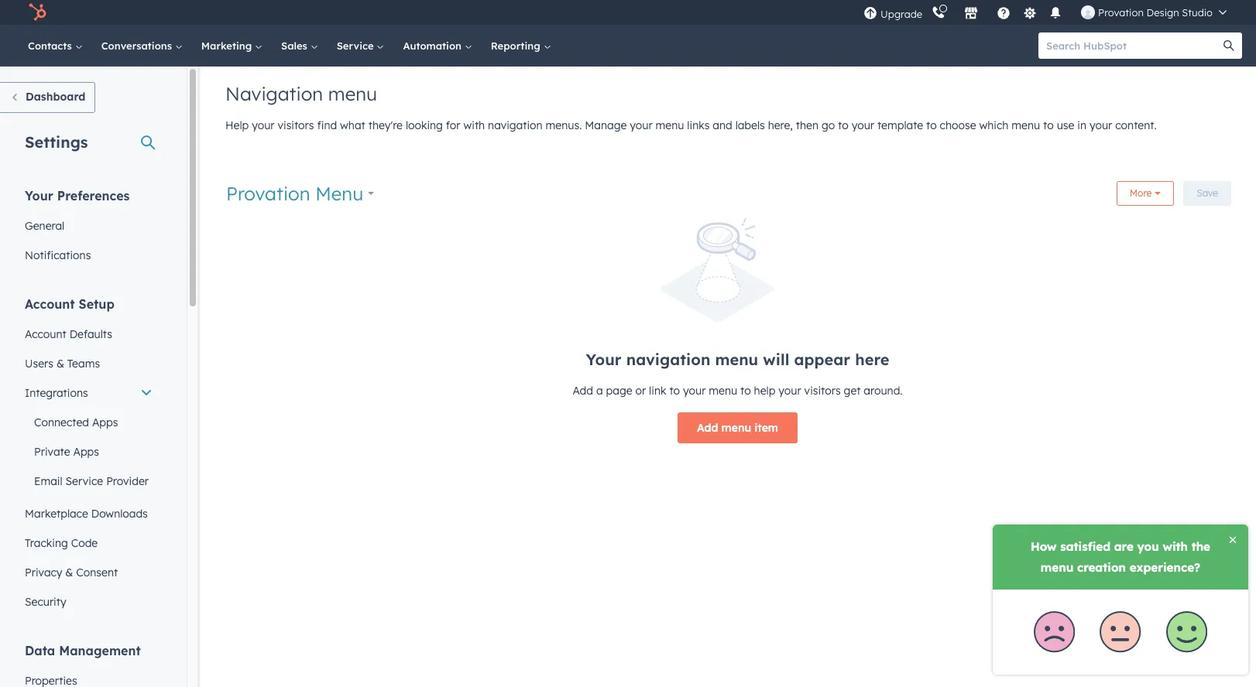 Task type: describe. For each thing, give the bounding box(es) containing it.
more
[[1130, 187, 1152, 199]]

dashboard
[[26, 90, 85, 104]]

data
[[25, 644, 55, 659]]

general
[[25, 219, 64, 233]]

link
[[649, 384, 666, 398]]

privacy & consent link
[[15, 558, 162, 588]]

privacy & consent
[[25, 566, 118, 580]]

add for add menu item
[[697, 421, 718, 435]]

to right go
[[838, 118, 849, 132]]

help
[[225, 118, 249, 132]]

links
[[687, 118, 710, 132]]

template
[[877, 118, 923, 132]]

james peterson image
[[1081, 5, 1095, 19]]

contacts link
[[19, 25, 92, 67]]

in
[[1077, 118, 1087, 132]]

content.
[[1115, 118, 1157, 132]]

navigation menu
[[225, 82, 377, 105]]

menu up the add a page or link to your menu to help your visitors get around.
[[715, 350, 758, 369]]

for
[[446, 118, 460, 132]]

private apps
[[34, 445, 99, 459]]

calling icon button
[[926, 2, 952, 22]]

to right link
[[669, 384, 680, 398]]

marketplace downloads
[[25, 507, 148, 521]]

find
[[317, 118, 337, 132]]

help image
[[997, 7, 1011, 21]]

downloads
[[91, 507, 148, 521]]

notifications image
[[1049, 7, 1063, 21]]

conversations
[[101, 39, 175, 52]]

to left help
[[740, 384, 751, 398]]

to left choose
[[926, 118, 937, 132]]

contacts
[[28, 39, 75, 52]]

sales link
[[272, 25, 327, 67]]

labels
[[735, 118, 765, 132]]

menu left links at top
[[656, 118, 684, 132]]

use
[[1057, 118, 1074, 132]]

item
[[754, 421, 778, 435]]

& for users
[[56, 357, 64, 371]]

a
[[596, 384, 603, 398]]

defaults
[[69, 328, 112, 342]]

hubspot image
[[28, 3, 46, 22]]

provation for provation menu
[[226, 182, 310, 205]]

privacy
[[25, 566, 62, 580]]

service link
[[327, 25, 394, 67]]

provation for provation design studio
[[1098, 6, 1144, 19]]

setup
[[79, 297, 114, 312]]

settings link
[[1020, 4, 1039, 21]]

around.
[[864, 384, 903, 398]]

reporting
[[491, 39, 543, 52]]

Search HubSpot search field
[[1039, 33, 1228, 59]]

consent
[[76, 566, 118, 580]]

tracking code link
[[15, 529, 162, 558]]

menu down your navigation menu will appear here at the bottom of page
[[709, 384, 737, 398]]

security
[[25, 596, 66, 609]]

here,
[[768, 118, 793, 132]]

marketplace
[[25, 507, 88, 521]]

marketplaces image
[[964, 7, 978, 21]]

here
[[855, 350, 889, 369]]

connected
[[34, 416, 89, 430]]

0 vertical spatial visitors
[[278, 118, 314, 132]]

add menu item
[[697, 421, 778, 435]]

page
[[606, 384, 632, 398]]

account setup element
[[15, 296, 162, 617]]

provation menu button
[[225, 180, 375, 207]]

hubspot link
[[19, 3, 58, 22]]

sales
[[281, 39, 310, 52]]

add menu item button
[[678, 413, 798, 444]]

tracking
[[25, 537, 68, 551]]

automation link
[[394, 25, 482, 67]]

marketplaces button
[[955, 0, 988, 25]]

integrations
[[25, 386, 88, 400]]

your for your navigation menu will appear here
[[586, 350, 622, 369]]

search image
[[1224, 40, 1234, 51]]

service inside account setup element
[[65, 475, 103, 489]]

looking
[[406, 118, 443, 132]]

1 vertical spatial visitors
[[804, 384, 841, 398]]

connected apps link
[[15, 408, 162, 438]]

notifications link
[[15, 241, 162, 270]]

studio
[[1182, 6, 1213, 19]]

integrations button
[[15, 379, 162, 408]]



Task type: vqa. For each thing, say whether or not it's contained in the screenshot.
like
no



Task type: locate. For each thing, give the bounding box(es) containing it.
provation design studio button
[[1072, 0, 1236, 25]]

your preferences element
[[15, 187, 162, 270]]

0 horizontal spatial provation
[[226, 182, 310, 205]]

marketing link
[[192, 25, 272, 67]]

navigation
[[225, 82, 323, 105]]

search button
[[1216, 33, 1242, 59]]

your preferences
[[25, 188, 130, 204]]

1 vertical spatial account
[[25, 328, 66, 342]]

your up general
[[25, 188, 53, 204]]

general link
[[15, 211, 162, 241]]

0 vertical spatial add
[[573, 384, 593, 398]]

provation design studio
[[1098, 6, 1213, 19]]

provation inside 'popup button'
[[1098, 6, 1144, 19]]

marketplace downloads link
[[15, 500, 162, 529]]

0 vertical spatial apps
[[92, 416, 118, 430]]

& right privacy on the left bottom
[[65, 566, 73, 580]]

calling icon image
[[932, 6, 946, 20]]

menu
[[862, 0, 1238, 25]]

1 vertical spatial add
[[697, 421, 718, 435]]

navigation right with
[[488, 118, 543, 132]]

&
[[56, 357, 64, 371], [65, 566, 73, 580]]

private apps link
[[15, 438, 162, 467]]

menu right "which"
[[1012, 118, 1040, 132]]

your
[[25, 188, 53, 204], [586, 350, 622, 369]]

1 account from the top
[[25, 297, 75, 312]]

data management element
[[15, 643, 162, 688]]

which
[[979, 118, 1009, 132]]

email service provider link
[[15, 467, 162, 496]]

account up the users
[[25, 328, 66, 342]]

users & teams link
[[15, 349, 162, 379]]

1 horizontal spatial provation
[[1098, 6, 1144, 19]]

provation menu
[[226, 182, 363, 205]]

your navigation menu will appear here
[[586, 350, 889, 369]]

upgrade
[[881, 7, 922, 20]]

and
[[713, 118, 732, 132]]

then
[[796, 118, 819, 132]]

navigation up link
[[626, 350, 710, 369]]

notifications
[[25, 249, 91, 263]]

1 vertical spatial your
[[586, 350, 622, 369]]

add
[[573, 384, 593, 398], [697, 421, 718, 435]]

apps
[[92, 416, 118, 430], [73, 445, 99, 459]]

appear
[[794, 350, 850, 369]]

menu
[[328, 82, 377, 105], [656, 118, 684, 132], [1012, 118, 1040, 132], [715, 350, 758, 369], [709, 384, 737, 398], [721, 421, 751, 435]]

1 horizontal spatial navigation
[[626, 350, 710, 369]]

to left use
[[1043, 118, 1054, 132]]

account for account setup
[[25, 297, 75, 312]]

0 vertical spatial your
[[25, 188, 53, 204]]

reporting link
[[482, 25, 560, 67]]

provider
[[106, 475, 149, 489]]

1 vertical spatial service
[[65, 475, 103, 489]]

save
[[1197, 187, 1218, 199]]

add for add a page or link to your menu to help your visitors get around.
[[573, 384, 593, 398]]

menu left the 'item'
[[721, 421, 751, 435]]

settings image
[[1023, 7, 1037, 21]]

add inside add menu item button
[[697, 421, 718, 435]]

0 horizontal spatial navigation
[[488, 118, 543, 132]]

provation left menu
[[226, 182, 310, 205]]

2 account from the top
[[25, 328, 66, 342]]

upgrade image
[[864, 7, 878, 21]]

visitors
[[278, 118, 314, 132], [804, 384, 841, 398]]

management
[[59, 644, 141, 659]]

will
[[763, 350, 790, 369]]

account defaults link
[[15, 320, 162, 349]]

0 horizontal spatial service
[[65, 475, 103, 489]]

email service provider
[[34, 475, 149, 489]]

provation right james peterson image
[[1098, 6, 1144, 19]]

account defaults
[[25, 328, 112, 342]]

users
[[25, 357, 53, 371]]

0 vertical spatial navigation
[[488, 118, 543, 132]]

service right sales link
[[337, 39, 377, 52]]

data management
[[25, 644, 141, 659]]

0 horizontal spatial &
[[56, 357, 64, 371]]

automation
[[403, 39, 464, 52]]

they're
[[368, 118, 403, 132]]

dashboard link
[[0, 82, 96, 113]]

account up 'account defaults'
[[25, 297, 75, 312]]

help button
[[991, 0, 1017, 25]]

get
[[844, 384, 861, 398]]

settings
[[25, 132, 88, 152]]

visitors left get
[[804, 384, 841, 398]]

your
[[252, 118, 275, 132], [630, 118, 653, 132], [852, 118, 874, 132], [1090, 118, 1112, 132], [683, 384, 706, 398], [779, 384, 801, 398]]

marketing
[[201, 39, 255, 52]]

go
[[822, 118, 835, 132]]

add a page or link to your menu to help your visitors get around.
[[573, 384, 903, 398]]

0 vertical spatial service
[[337, 39, 377, 52]]

0 horizontal spatial visitors
[[278, 118, 314, 132]]

1 vertical spatial apps
[[73, 445, 99, 459]]

or
[[635, 384, 646, 398]]

menus.
[[546, 118, 582, 132]]

account setup
[[25, 297, 114, 312]]

design
[[1147, 6, 1179, 19]]

account for account defaults
[[25, 328, 66, 342]]

1 horizontal spatial service
[[337, 39, 377, 52]]

apps for private apps
[[73, 445, 99, 459]]

help your visitors find what they're looking for with navigation menus. manage your menu links and labels here, then go to your template to choose which menu to use in your content.
[[225, 118, 1157, 132]]

private
[[34, 445, 70, 459]]

your up a
[[586, 350, 622, 369]]

apps up private apps link
[[92, 416, 118, 430]]

1 vertical spatial &
[[65, 566, 73, 580]]

menu containing provation design studio
[[862, 0, 1238, 25]]

1 horizontal spatial add
[[697, 421, 718, 435]]

& inside "link"
[[56, 357, 64, 371]]

menu
[[315, 182, 363, 205]]

menu up what
[[328, 82, 377, 105]]

manage
[[585, 118, 627, 132]]

1 vertical spatial provation
[[226, 182, 310, 205]]

what
[[340, 118, 365, 132]]

0 horizontal spatial add
[[573, 384, 593, 398]]

apps inside "link"
[[92, 416, 118, 430]]

choose
[[940, 118, 976, 132]]

1 horizontal spatial your
[[586, 350, 622, 369]]

1 vertical spatial navigation
[[626, 350, 710, 369]]

your for your preferences
[[25, 188, 53, 204]]

service down private apps link
[[65, 475, 103, 489]]

& for privacy
[[65, 566, 73, 580]]

more button
[[1117, 181, 1174, 206]]

0 vertical spatial provation
[[1098, 6, 1144, 19]]

menu inside button
[[721, 421, 751, 435]]

& right the users
[[56, 357, 64, 371]]

conversations link
[[92, 25, 192, 67]]

0 vertical spatial &
[[56, 357, 64, 371]]

tracking code
[[25, 537, 98, 551]]

provation inside popup button
[[226, 182, 310, 205]]

1 horizontal spatial visitors
[[804, 384, 841, 398]]

connected apps
[[34, 416, 118, 430]]

add left a
[[573, 384, 593, 398]]

preferences
[[57, 188, 130, 204]]

add down the add a page or link to your menu to help your visitors get around.
[[697, 421, 718, 435]]

teams
[[67, 357, 100, 371]]

apps for connected apps
[[92, 416, 118, 430]]

apps up email service provider link
[[73, 445, 99, 459]]

help
[[754, 384, 776, 398]]

email
[[34, 475, 62, 489]]

0 horizontal spatial your
[[25, 188, 53, 204]]

visitors left find
[[278, 118, 314, 132]]

save button
[[1184, 181, 1231, 206]]

notifications button
[[1042, 0, 1069, 25]]

0 vertical spatial account
[[25, 297, 75, 312]]

1 horizontal spatial &
[[65, 566, 73, 580]]

security link
[[15, 588, 162, 617]]



